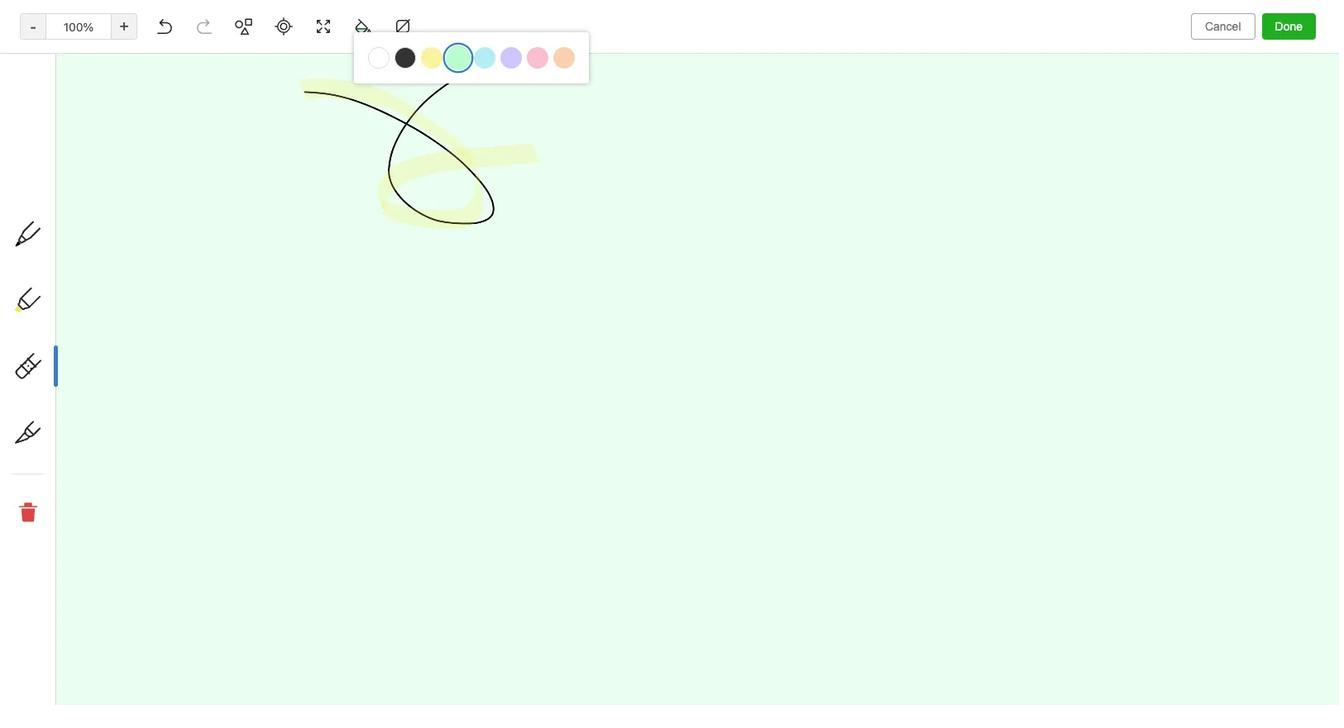 Task type: vqa. For each thing, say whether or not it's contained in the screenshot.
Expand Note IMAGE
yes



Task type: locate. For each thing, give the bounding box(es) containing it.
0 horizontal spatial first
[[238, 50, 272, 69]]

expand note image
[[525, 43, 545, 63]]

first notebook
[[585, 46, 659, 59], [238, 50, 352, 69]]

None search field
[[22, 48, 177, 78]]

Search text field
[[22, 48, 177, 78]]

tree
[[0, 130, 199, 615]]

trash link
[[0, 335, 198, 362]]

notebook
[[610, 46, 659, 59], [277, 50, 352, 69]]

1 horizontal spatial first notebook
[[585, 46, 659, 59]]

notebook inside "note list" element
[[277, 50, 352, 69]]

tasks button
[[0, 209, 198, 236]]

note window element
[[0, 0, 1340, 706]]

note list element
[[199, 33, 514, 706]]

home link
[[0, 130, 199, 156]]

1 horizontal spatial notebook
[[610, 46, 659, 59]]

0 horizontal spatial first notebook
[[238, 50, 352, 69]]

trash
[[36, 341, 66, 355]]

first
[[585, 46, 607, 59], [238, 50, 272, 69]]

first notebook button
[[564, 41, 665, 65]]

shared with me link
[[0, 299, 198, 325]]

notebook inside button
[[610, 46, 659, 59]]

1 horizontal spatial first
[[585, 46, 607, 59]]

settings image
[[169, 13, 189, 33]]

new button
[[10, 87, 189, 117]]

new
[[36, 94, 60, 108]]

shortcuts
[[37, 163, 89, 177]]

notes link
[[0, 183, 198, 209]]

0 horizontal spatial notebook
[[277, 50, 352, 69]]

first notebook inside button
[[585, 46, 659, 59]]

share
[[1253, 46, 1286, 60]]



Task type: describe. For each thing, give the bounding box(es) containing it.
tags button
[[0, 272, 198, 299]]

with
[[77, 305, 100, 319]]

tags
[[37, 278, 62, 292]]

only
[[1182, 46, 1205, 59]]

shared
[[36, 305, 74, 319]]

home
[[36, 136, 68, 150]]

notebooks link
[[0, 246, 198, 272]]

insert image
[[525, 79, 549, 103]]

tasks
[[36, 216, 67, 230]]

first inside button
[[585, 46, 607, 59]]

shortcuts button
[[0, 156, 198, 183]]

you
[[1208, 46, 1226, 59]]

shared with me
[[36, 305, 119, 319]]

notes
[[36, 189, 68, 203]]

tree containing home
[[0, 130, 199, 615]]

notebooks
[[37, 252, 95, 266]]

share button
[[1239, 40, 1300, 66]]

me
[[103, 305, 119, 319]]

only you
[[1182, 46, 1226, 59]]

first inside "note list" element
[[238, 50, 272, 69]]

first notebook inside "note list" element
[[238, 50, 352, 69]]

Note Editor text field
[[0, 0, 1340, 706]]



